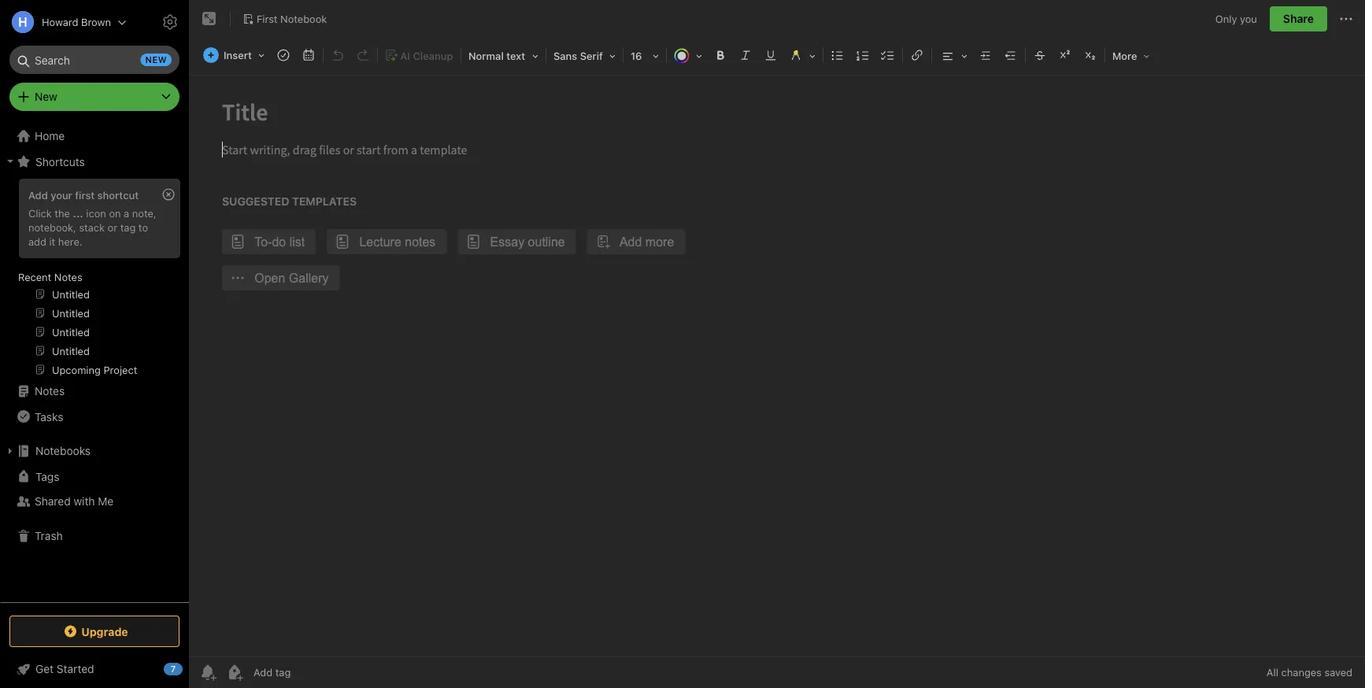Task type: describe. For each thing, give the bounding box(es) containing it.
add your first shortcut
[[28, 189, 139, 201]]

with
[[74, 495, 95, 508]]

or
[[108, 221, 117, 233]]

7
[[171, 664, 176, 675]]

recent
[[18, 271, 51, 283]]

first notebook button
[[237, 8, 333, 30]]

notebook
[[280, 13, 327, 24]]

add tag image
[[225, 663, 244, 682]]

add
[[28, 189, 48, 201]]

notebooks link
[[0, 439, 188, 464]]

Help and Learning task checklist field
[[0, 657, 189, 682]]

howard
[[42, 16, 78, 28]]

share button
[[1270, 6, 1328, 32]]

checklist image
[[877, 44, 899, 66]]

expand notebooks image
[[4, 445, 17, 458]]

tasks
[[35, 410, 63, 423]]

subscript image
[[1080, 44, 1102, 66]]

tags
[[35, 470, 59, 483]]

italic image
[[735, 44, 757, 66]]

on
[[109, 207, 121, 219]]

notes link
[[0, 379, 188, 404]]

more
[[1113, 50, 1138, 62]]

shared with me link
[[0, 489, 188, 514]]

normal text
[[469, 50, 525, 62]]

trash
[[35, 530, 63, 543]]

1 vertical spatial notes
[[35, 385, 65, 398]]

changes
[[1282, 667, 1322, 678]]

task image
[[272, 44, 294, 66]]

Search text field
[[20, 46, 169, 74]]

new
[[145, 55, 167, 65]]

first
[[75, 189, 95, 201]]

sans serif
[[554, 50, 603, 62]]

first
[[257, 13, 278, 24]]

it
[[49, 235, 55, 247]]

outdent image
[[1000, 44, 1022, 66]]

Insert field
[[199, 44, 270, 66]]

Heading level field
[[463, 44, 544, 67]]

tags button
[[0, 464, 188, 489]]

add a reminder image
[[198, 663, 217, 682]]

Font color field
[[669, 44, 708, 67]]

Account field
[[0, 6, 127, 38]]

started
[[57, 663, 94, 676]]

superscript image
[[1054, 44, 1077, 66]]

shortcuts button
[[0, 149, 188, 174]]

the
[[55, 207, 70, 219]]

strikethrough image
[[1029, 44, 1051, 66]]

notebook,
[[28, 221, 76, 233]]

Add tag field
[[252, 666, 370, 679]]

Font family field
[[548, 44, 621, 67]]

serif
[[580, 50, 603, 62]]

stack
[[79, 221, 105, 233]]

bulleted list image
[[827, 44, 849, 66]]

here.
[[58, 235, 82, 247]]

home link
[[0, 124, 189, 149]]

new search field
[[20, 46, 172, 74]]

...
[[73, 207, 83, 219]]

to
[[139, 221, 148, 233]]

all changes saved
[[1267, 667, 1353, 678]]

share
[[1284, 12, 1314, 25]]

shortcuts
[[35, 155, 85, 168]]

brown
[[81, 16, 111, 28]]

get started
[[35, 663, 94, 676]]



Task type: locate. For each thing, give the bounding box(es) containing it.
numbered list image
[[852, 44, 874, 66]]

new
[[35, 90, 57, 103]]

group containing add your first shortcut
[[0, 174, 188, 385]]

sans
[[554, 50, 577, 62]]

insert
[[224, 49, 252, 61]]

all
[[1267, 667, 1279, 678]]

shared with me
[[35, 495, 114, 508]]

notes up tasks
[[35, 385, 65, 398]]

indent image
[[975, 44, 997, 66]]

upgrade button
[[9, 616, 180, 647]]

new button
[[9, 83, 180, 111]]

click to collapse image
[[183, 659, 195, 678]]

16
[[631, 50, 642, 62]]

bold image
[[710, 44, 732, 66]]

upgrade
[[81, 625, 128, 638]]

notes right recent
[[54, 271, 82, 283]]

saved
[[1325, 667, 1353, 678]]

notebooks
[[35, 445, 91, 458]]

Alignment field
[[934, 44, 973, 67]]

shortcut
[[97, 189, 139, 201]]

notes
[[54, 271, 82, 283], [35, 385, 65, 398]]

click
[[28, 207, 52, 219]]

calendar event image
[[298, 44, 320, 66]]

0 vertical spatial notes
[[54, 271, 82, 283]]

icon on a note, notebook, stack or tag to add it here.
[[28, 207, 156, 247]]

first notebook
[[257, 13, 327, 24]]

Note Editor text field
[[189, 76, 1366, 656]]

click the ...
[[28, 207, 83, 219]]

note window element
[[189, 0, 1366, 688]]

expand note image
[[200, 9, 219, 28]]

Highlight field
[[784, 44, 821, 67]]

add
[[28, 235, 46, 247]]

you
[[1240, 13, 1258, 25]]

home
[[35, 130, 65, 143]]

group inside tree
[[0, 174, 188, 385]]

only you
[[1216, 13, 1258, 25]]

your
[[51, 189, 72, 201]]

More field
[[1107, 44, 1156, 67]]

note,
[[132, 207, 156, 219]]

a
[[124, 207, 129, 219]]

me
[[98, 495, 114, 508]]

tree
[[0, 124, 189, 602]]

group
[[0, 174, 188, 385]]

tree containing home
[[0, 124, 189, 602]]

normal
[[469, 50, 504, 62]]

shared
[[35, 495, 71, 508]]

insert link image
[[906, 44, 928, 66]]

text
[[507, 50, 525, 62]]

tag
[[120, 221, 136, 233]]

more actions image
[[1337, 9, 1356, 28]]

howard brown
[[42, 16, 111, 28]]

icon
[[86, 207, 106, 219]]

tasks button
[[0, 404, 188, 429]]

trash link
[[0, 524, 188, 549]]

Font size field
[[625, 44, 665, 67]]

get
[[35, 663, 54, 676]]

underline image
[[760, 44, 782, 66]]

recent notes
[[18, 271, 82, 283]]

settings image
[[161, 13, 180, 32]]

only
[[1216, 13, 1238, 25]]

More actions field
[[1337, 6, 1356, 32]]



Task type: vqa. For each thing, say whether or not it's contained in the screenshot.
Brown
yes



